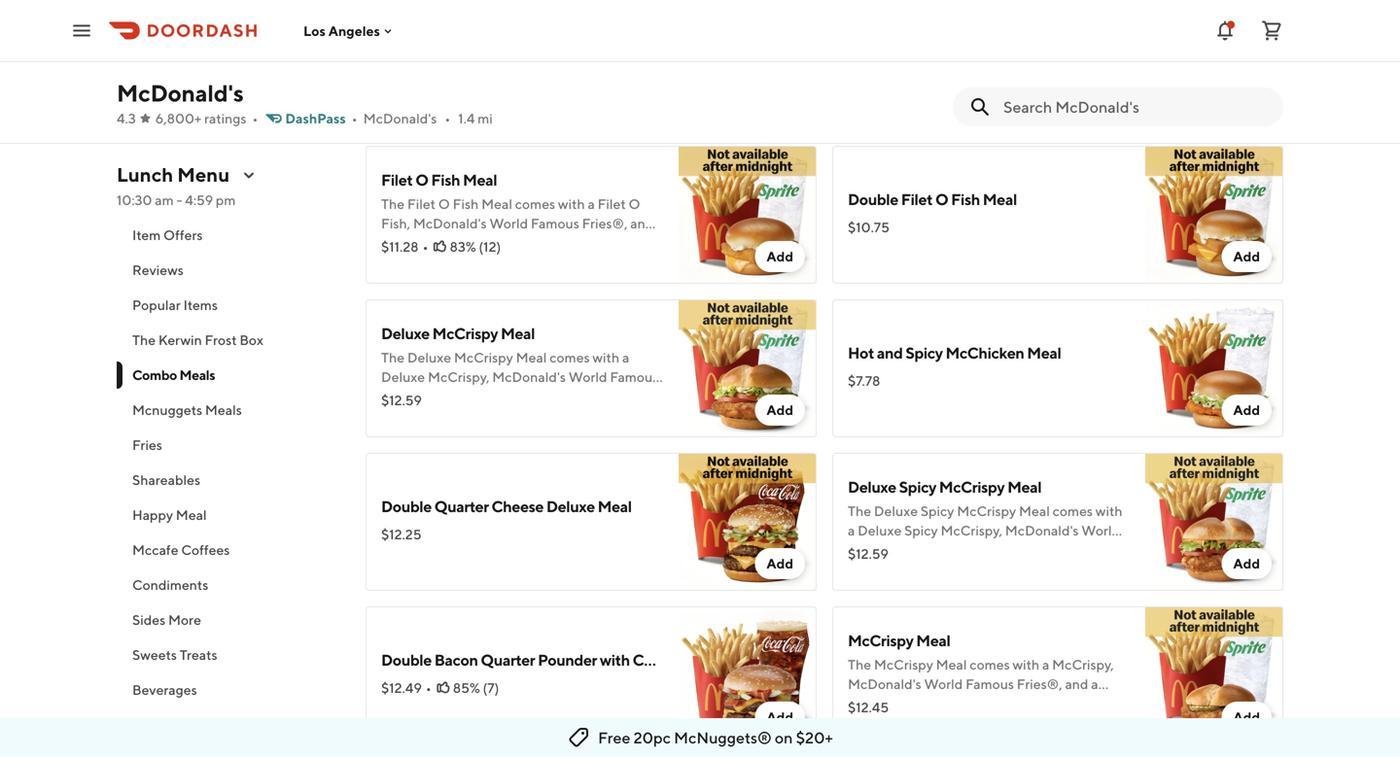 Task type: vqa. For each thing, say whether or not it's contained in the screenshot.
Have a Gift Card? Redeem it here:
no



Task type: locate. For each thing, give the bounding box(es) containing it.
individual items button
[[117, 708, 342, 743]]

add for deluxe spicy mccrispy meal
[[1233, 556, 1260, 572]]

menu
[[177, 163, 230, 186]]

2 vertical spatial double
[[381, 651, 432, 670]]

mcnuggets meals button
[[117, 393, 342, 428]]

add button for hot and spicy mcchicken meal
[[1222, 395, 1272, 426]]

1.4
[[458, 110, 475, 126]]

hot and spicy mcchicken meal image
[[1145, 300, 1284, 438]]

• left 1.4
[[445, 110, 450, 126]]

0 horizontal spatial mcdonald's
[[117, 79, 244, 107]]

0 vertical spatial mcdonald's
[[117, 79, 244, 107]]

double filet o fish meal image
[[1145, 146, 1284, 284]]

1 vertical spatial o
[[935, 190, 948, 209]]

big mac meal image
[[679, 0, 817, 130]]

mccrispy meal image
[[1145, 607, 1284, 745]]

0 vertical spatial items
[[183, 297, 218, 313]]

meals for combo meals
[[179, 367, 215, 383]]

#3 most liked
[[381, 99, 468, 115]]

1 horizontal spatial filet
[[901, 190, 933, 209]]

pounder
[[538, 651, 597, 670]]

$11.28 •
[[381, 239, 428, 255]]

•
[[252, 110, 258, 126], [352, 110, 357, 126], [445, 110, 450, 126], [423, 239, 428, 255], [426, 680, 432, 696]]

spicy
[[906, 344, 943, 362], [899, 478, 936, 496]]

individual
[[132, 717, 193, 733]]

2 horizontal spatial deluxe
[[848, 478, 896, 496]]

1 vertical spatial mccrispy
[[939, 478, 1005, 496]]

• right $12.49 at the left bottom
[[426, 680, 432, 696]]

the kerwin frost box
[[132, 332, 264, 348]]

happy meal
[[132, 507, 207, 523]]

mccafe
[[132, 542, 178, 558]]

add button for deluxe spicy mccrispy meal
[[1222, 548, 1272, 580]]

85% (7)
[[453, 680, 499, 696]]

sides
[[132, 612, 166, 628]]

condiments button
[[117, 568, 342, 603]]

meals down 'the kerwin frost box'
[[179, 367, 215, 383]]

double for double filet o fish meal
[[848, 190, 898, 209]]

1 horizontal spatial deluxe
[[546, 497, 595, 516]]

beverages button
[[117, 673, 342, 708]]

1 vertical spatial cheese
[[633, 651, 685, 670]]

double for double quarter cheese deluxe meal
[[381, 497, 432, 516]]

meals
[[179, 367, 215, 383], [205, 402, 242, 418]]

items down beverages button
[[196, 717, 230, 733]]

• left #3
[[352, 110, 357, 126]]

$12.59
[[381, 392, 422, 408], [848, 546, 889, 562]]

85%
[[453, 680, 480, 696]]

0 vertical spatial filet
[[381, 171, 413, 189]]

condiments
[[132, 577, 208, 593]]

add button
[[755, 241, 805, 272], [1222, 241, 1272, 272], [755, 395, 805, 426], [1222, 395, 1272, 426], [755, 548, 805, 580], [1222, 548, 1272, 580], [755, 702, 805, 733], [1222, 702, 1272, 733]]

and
[[877, 344, 903, 362]]

0 horizontal spatial mccrispy
[[432, 324, 498, 343]]

filet o fish meal image
[[679, 146, 817, 284]]

1 vertical spatial deluxe
[[848, 478, 896, 496]]

0 horizontal spatial filet
[[381, 171, 413, 189]]

filet
[[381, 171, 413, 189], [901, 190, 933, 209]]

o
[[415, 171, 428, 189], [935, 190, 948, 209]]

free 20pc mcnuggetsⓡ on $20+
[[598, 729, 833, 747]]

$12.59 up mccrispy meal
[[848, 546, 889, 562]]

1 horizontal spatial mcdonald's
[[363, 110, 437, 126]]

am
[[155, 192, 174, 208]]

with
[[600, 651, 630, 670]]

83% (12)
[[450, 239, 501, 255]]

0 vertical spatial quarter
[[434, 497, 489, 516]]

deluxe mccrispy meal
[[381, 324, 535, 343]]

• right ratings
[[252, 110, 258, 126]]

mcnuggetsⓡ
[[674, 729, 772, 747]]

items
[[183, 297, 218, 313], [196, 717, 230, 733]]

add for double filet o fish meal
[[1233, 248, 1260, 264]]

add for deluxe mccrispy meal
[[767, 402, 793, 418]]

0 horizontal spatial $12.59
[[381, 392, 422, 408]]

double up $12.49 •
[[381, 651, 432, 670]]

double filet o fish meal
[[848, 190, 1017, 209]]

1 vertical spatial fish
[[951, 190, 980, 209]]

sweets
[[132, 647, 177, 663]]

0 vertical spatial $12.59
[[381, 392, 422, 408]]

filet o fish meal
[[381, 171, 497, 189]]

items for popular items
[[183, 297, 218, 313]]

82% (17)
[[917, 85, 967, 101]]

83%
[[450, 239, 476, 255]]

free
[[598, 729, 631, 747]]

double up the $10.75
[[848, 190, 898, 209]]

double up "$12.25"
[[381, 497, 432, 516]]

0 vertical spatial cheese
[[492, 497, 544, 516]]

add for filet o fish meal
[[767, 248, 793, 264]]

1 horizontal spatial $12.59
[[848, 546, 889, 562]]

add button for double filet o fish meal
[[1222, 241, 1272, 272]]

2 vertical spatial mccrispy
[[848, 632, 914, 650]]

0 vertical spatial deluxe
[[381, 324, 430, 343]]

0 vertical spatial mccrispy
[[432, 324, 498, 343]]

combo meals
[[132, 367, 215, 383]]

0 vertical spatial meals
[[179, 367, 215, 383]]

dashpass •
[[285, 110, 357, 126]]

items up 'the kerwin frost box'
[[183, 297, 218, 313]]

double
[[848, 190, 898, 209], [381, 497, 432, 516], [381, 651, 432, 670]]

sweets treats
[[132, 647, 217, 663]]

0 vertical spatial double
[[848, 190, 898, 209]]

notification bell image
[[1214, 19, 1237, 42]]

popular items button
[[117, 288, 342, 323]]

(17)
[[946, 85, 967, 101]]

• for mcdonald's • 1.4 mi
[[445, 110, 450, 126]]

meals for mcnuggets meals
[[205, 402, 242, 418]]

(7)
[[483, 680, 499, 696]]

0 vertical spatial fish
[[431, 171, 460, 189]]

double bacon quarter pounder with cheese meal image
[[679, 607, 817, 745]]

• right $11.28
[[423, 239, 428, 255]]

los angeles
[[303, 23, 380, 39]]

1 horizontal spatial o
[[935, 190, 948, 209]]

1 vertical spatial meals
[[205, 402, 242, 418]]

1 vertical spatial items
[[196, 717, 230, 733]]

meals up fries button
[[205, 402, 242, 418]]

popular items
[[132, 297, 218, 313]]

1 vertical spatial $12.59
[[848, 546, 889, 562]]

mcdonald's
[[117, 79, 244, 107], [363, 110, 437, 126]]

double bacon quarter pounder with cheese meal
[[381, 651, 722, 670]]

1 vertical spatial double
[[381, 497, 432, 516]]

#3
[[381, 99, 399, 115]]

open menu image
[[70, 19, 93, 42]]

4.3
[[117, 110, 136, 126]]

0 horizontal spatial deluxe
[[381, 324, 430, 343]]

add button for deluxe mccrispy meal
[[755, 395, 805, 426]]

on
[[775, 729, 793, 747]]

0 vertical spatial o
[[415, 171, 428, 189]]

fish
[[431, 171, 460, 189], [951, 190, 980, 209]]

quarter
[[434, 497, 489, 516], [481, 651, 535, 670]]

bacon
[[434, 651, 478, 670]]

deluxe for deluxe spicy mccrispy meal
[[848, 478, 896, 496]]

meals inside "button"
[[205, 402, 242, 418]]

sides more button
[[117, 603, 342, 638]]

$12.49
[[381, 680, 422, 696]]

mccrispy
[[432, 324, 498, 343], [939, 478, 1005, 496], [848, 632, 914, 650]]

$12.59 down deluxe mccrispy meal
[[381, 392, 422, 408]]

1 vertical spatial mcdonald's
[[363, 110, 437, 126]]

double quarter pounder with cheese meal image
[[1145, 0, 1284, 130]]

Item Search search field
[[1004, 96, 1268, 118]]



Task type: describe. For each thing, give the bounding box(es) containing it.
0 horizontal spatial o
[[415, 171, 428, 189]]

0 horizontal spatial cheese
[[492, 497, 544, 516]]

mccafe coffees
[[132, 542, 230, 558]]

$12.59 for deluxe spicy mccrispy meal
[[848, 546, 889, 562]]

beverages
[[132, 682, 197, 698]]

item offers
[[132, 227, 203, 243]]

liked
[[434, 99, 468, 115]]

$12.45
[[848, 700, 889, 716]]

sweets treats button
[[117, 638, 342, 673]]

meal inside button
[[176, 507, 207, 523]]

$7.78
[[848, 373, 880, 389]]

$20+
[[796, 729, 833, 747]]

deluxe for deluxe mccrispy meal
[[381, 324, 430, 343]]

items for individual items
[[196, 717, 230, 733]]

1 vertical spatial spicy
[[899, 478, 936, 496]]

happy meal button
[[117, 498, 342, 533]]

add for mccrispy meal
[[1233, 709, 1260, 725]]

popular
[[132, 297, 181, 313]]

10:30
[[117, 192, 152, 208]]

dashpass
[[285, 110, 346, 126]]

sides more
[[132, 612, 201, 628]]

hot
[[848, 344, 874, 362]]

reviews
[[132, 262, 184, 278]]

add for hot and spicy mcchicken meal
[[1233, 402, 1260, 418]]

add for double bacon quarter pounder with cheese meal
[[767, 709, 793, 725]]

more
[[168, 612, 201, 628]]

• for $11.28 •
[[423, 239, 428, 255]]

individual items
[[132, 717, 230, 733]]

add button for filet o fish meal
[[755, 241, 805, 272]]

mccrispy meal
[[848, 632, 950, 650]]

mcdonald's for mcdonald's
[[117, 79, 244, 107]]

menus image
[[241, 167, 257, 183]]

double quarter cheese deluxe meal
[[381, 497, 632, 516]]

2 horizontal spatial mccrispy
[[939, 478, 1005, 496]]

1 vertical spatial quarter
[[481, 651, 535, 670]]

angeles
[[328, 23, 380, 39]]

0 items, open order cart image
[[1260, 19, 1284, 42]]

$12.59 for deluxe mccrispy meal
[[381, 392, 422, 408]]

$11.28
[[381, 239, 419, 255]]

item offers button
[[117, 218, 342, 253]]

add button for mccrispy meal
[[1222, 702, 1272, 733]]

20pc
[[634, 729, 671, 747]]

(12)
[[479, 239, 501, 255]]

10:30 am - 4:59 pm
[[117, 192, 236, 208]]

0 vertical spatial spicy
[[906, 344, 943, 362]]

• for $12.49 •
[[426, 680, 432, 696]]

• for dashpass •
[[352, 110, 357, 126]]

mcnuggets
[[132, 402, 202, 418]]

happy
[[132, 507, 173, 523]]

add button for double bacon quarter pounder with cheese meal
[[755, 702, 805, 733]]

mi
[[478, 110, 493, 126]]

treats
[[180, 647, 217, 663]]

$10.75
[[848, 219, 890, 235]]

add button for double quarter cheese deluxe meal
[[755, 548, 805, 580]]

mcdonald's for mcdonald's • 1.4 mi
[[363, 110, 437, 126]]

2 vertical spatial deluxe
[[546, 497, 595, 516]]

fries button
[[117, 428, 342, 463]]

reviews button
[[117, 253, 342, 288]]

combo
[[132, 367, 177, 383]]

los
[[303, 23, 326, 39]]

most
[[401, 99, 432, 115]]

item
[[132, 227, 161, 243]]

-
[[176, 192, 182, 208]]

lunch menu
[[117, 163, 230, 186]]

frost
[[205, 332, 237, 348]]

shareables
[[132, 472, 200, 488]]

coffees
[[181, 542, 230, 558]]

1 vertical spatial filet
[[901, 190, 933, 209]]

mcchicken
[[946, 344, 1024, 362]]

0 horizontal spatial fish
[[431, 171, 460, 189]]

los angeles button
[[303, 23, 396, 39]]

hot and spicy mcchicken meal
[[848, 344, 1061, 362]]

deluxe spicy mccrispy meal image
[[1145, 453, 1284, 591]]

lunch
[[117, 163, 173, 186]]

fries
[[132, 437, 162, 453]]

deluxe spicy mccrispy meal
[[848, 478, 1042, 496]]

1 horizontal spatial cheese
[[633, 651, 685, 670]]

mccafe coffees button
[[117, 533, 342, 568]]

mcnuggets meals
[[132, 402, 242, 418]]

82%
[[917, 85, 943, 101]]

mcdonald's • 1.4 mi
[[363, 110, 493, 126]]

1 horizontal spatial fish
[[951, 190, 980, 209]]

$12.49 •
[[381, 680, 432, 696]]

double quarter cheese deluxe meal image
[[679, 453, 817, 591]]

ratings
[[204, 110, 246, 126]]

6,800+
[[155, 110, 202, 126]]

the
[[132, 332, 156, 348]]

6,800+ ratings •
[[155, 110, 258, 126]]

the kerwin frost box button
[[117, 323, 342, 358]]

4:59
[[185, 192, 213, 208]]

1 horizontal spatial mccrispy
[[848, 632, 914, 650]]

offers
[[163, 227, 203, 243]]

double for double bacon quarter pounder with cheese meal
[[381, 651, 432, 670]]

deluxe mccrispy meal image
[[679, 300, 817, 438]]

kerwin
[[158, 332, 202, 348]]

shareables button
[[117, 463, 342, 498]]

box
[[240, 332, 264, 348]]

add for double quarter cheese deluxe meal
[[767, 556, 793, 572]]



